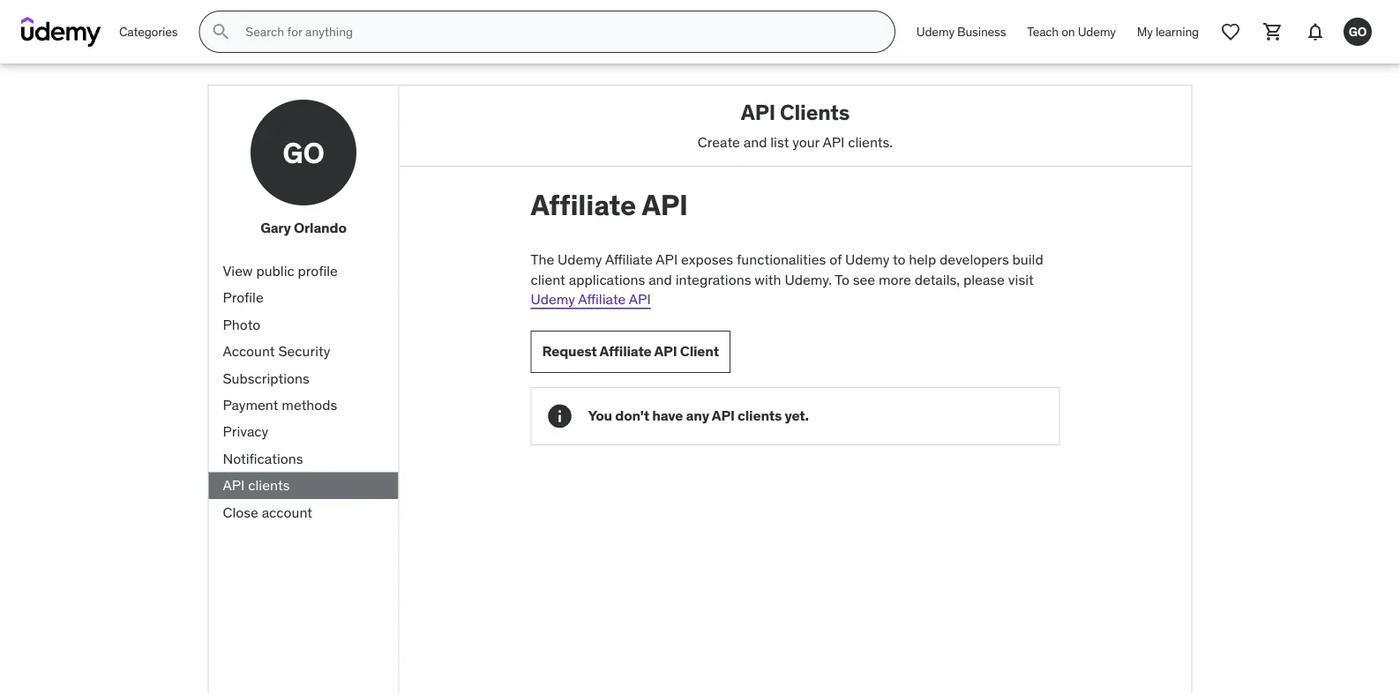 Task type: locate. For each thing, give the bounding box(es) containing it.
affiliate down applications
[[578, 290, 626, 308]]

exposes
[[681, 251, 733, 269]]

don't
[[615, 407, 649, 425]]

you don't have any api clients yet.
[[588, 407, 809, 425]]

affiliate right request
[[600, 343, 652, 361]]

functionalities
[[737, 251, 826, 269]]

clients
[[738, 407, 782, 425], [248, 476, 290, 494]]

integrations
[[676, 270, 751, 289]]

your
[[793, 133, 820, 151]]

profile
[[298, 262, 338, 280]]

you
[[588, 407, 612, 425]]

clients.
[[848, 133, 893, 151]]

udemy up "see"
[[845, 251, 890, 269]]

gary
[[260, 219, 291, 237]]

have
[[652, 407, 683, 425]]

1 vertical spatial and
[[649, 270, 672, 289]]

my learning link
[[1127, 11, 1210, 53]]

clients inside view public profile profile photo account security subscriptions payment methods privacy notifications api clients close account
[[248, 476, 290, 494]]

api inside 'button'
[[654, 343, 677, 361]]

1 vertical spatial clients
[[248, 476, 290, 494]]

clients down notifications
[[248, 476, 290, 494]]

api
[[741, 99, 776, 125], [823, 133, 845, 151], [642, 187, 688, 223], [656, 251, 678, 269], [629, 290, 651, 308], [654, 343, 677, 361], [712, 407, 735, 425], [223, 476, 245, 494]]

the
[[531, 251, 554, 269]]

wishlist image
[[1220, 21, 1242, 42]]

gary orlando
[[260, 219, 347, 237]]

affiliate
[[531, 187, 636, 223], [605, 251, 653, 269], [578, 290, 626, 308], [600, 343, 652, 361]]

api up close
[[223, 476, 245, 494]]

and left integrations
[[649, 270, 672, 289]]

and left list
[[744, 133, 767, 151]]

public
[[256, 262, 294, 280]]

api down applications
[[629, 290, 651, 308]]

api left client
[[654, 343, 677, 361]]

payment methods link
[[209, 392, 398, 419]]

view public profile profile photo account security subscriptions payment methods privacy notifications api clients close account
[[223, 262, 338, 521]]

go
[[1349, 23, 1367, 39], [283, 135, 324, 170]]

udemy.
[[785, 270, 832, 289]]

0 vertical spatial and
[[744, 133, 767, 151]]

notifications
[[223, 450, 303, 468]]

teach on udemy link
[[1017, 11, 1127, 53]]

with
[[755, 270, 781, 289]]

categories
[[119, 24, 178, 39]]

0 vertical spatial clients
[[738, 407, 782, 425]]

affiliate up the
[[531, 187, 636, 223]]

udemy left business
[[917, 24, 955, 39]]

shopping cart with 0 items image
[[1263, 21, 1284, 42]]

more
[[879, 270, 911, 289]]

udemy right on
[[1078, 24, 1116, 39]]

developers
[[940, 251, 1009, 269]]

udemy
[[917, 24, 955, 39], [1078, 24, 1116, 39], [558, 251, 602, 269], [845, 251, 890, 269], [531, 290, 575, 308]]

categories button
[[109, 11, 188, 53]]

udemy inside 'link'
[[1078, 24, 1116, 39]]

to
[[893, 251, 906, 269]]

api left exposes at the top of the page
[[656, 251, 678, 269]]

client
[[680, 343, 719, 361]]

please
[[964, 270, 1005, 289]]

notifications link
[[209, 446, 398, 472]]

0 horizontal spatial go
[[283, 135, 324, 170]]

1 horizontal spatial clients
[[738, 407, 782, 425]]

api up list
[[741, 99, 776, 125]]

clients
[[780, 99, 850, 125]]

0 horizontal spatial clients
[[248, 476, 290, 494]]

affiliate inside "request affiliate api client" 'button'
[[600, 343, 652, 361]]

0 vertical spatial go
[[1349, 23, 1367, 39]]

account
[[223, 342, 275, 360]]

account
[[262, 503, 312, 521]]

visit
[[1008, 270, 1034, 289]]

subscriptions link
[[209, 365, 398, 392]]

1 vertical spatial go
[[283, 135, 324, 170]]

go right notifications image
[[1349, 23, 1367, 39]]

my
[[1137, 24, 1153, 39]]

methods
[[282, 396, 337, 414]]

and inside api clients create and list your api clients.
[[744, 133, 767, 151]]

request affiliate api client
[[542, 343, 719, 361]]

udemy affiliate api link
[[531, 290, 651, 308]]

api clients create and list your api clients.
[[698, 99, 893, 151]]

0 horizontal spatial and
[[649, 270, 672, 289]]

1 horizontal spatial and
[[744, 133, 767, 151]]

go up gary orlando
[[283, 135, 324, 170]]

photo link
[[209, 311, 398, 338]]

affiliate up applications
[[605, 251, 653, 269]]

and
[[744, 133, 767, 151], [649, 270, 672, 289]]

clients left yet.
[[738, 407, 782, 425]]



Task type: vqa. For each thing, say whether or not it's contained in the screenshot.
One to the bottom
no



Task type: describe. For each thing, give the bounding box(es) containing it.
teach
[[1027, 24, 1059, 39]]

the udemy affiliate api exposes functionalities of udemy to help developers build client applications and integrations with udemy.  to see more details, please visit udemy affiliate api
[[531, 251, 1044, 308]]

security
[[278, 342, 330, 360]]

business
[[957, 24, 1006, 39]]

api up exposes at the top of the page
[[642, 187, 688, 223]]

payment
[[223, 396, 278, 414]]

applications
[[569, 270, 645, 289]]

client
[[531, 270, 565, 289]]

request
[[542, 343, 597, 361]]

api inside view public profile profile photo account security subscriptions payment methods privacy notifications api clients close account
[[223, 476, 245, 494]]

udemy business
[[917, 24, 1006, 39]]

yet.
[[785, 407, 809, 425]]

udemy business link
[[906, 11, 1017, 53]]

submit search image
[[210, 21, 231, 42]]

details,
[[915, 270, 960, 289]]

udemy down client
[[531, 290, 575, 308]]

account security link
[[209, 338, 398, 365]]

orlando
[[294, 219, 347, 237]]

close account link
[[209, 499, 398, 526]]

api clients link
[[209, 472, 398, 499]]

profile link
[[209, 285, 398, 311]]

on
[[1062, 24, 1075, 39]]

any
[[686, 407, 709, 425]]

see
[[853, 270, 875, 289]]

go link
[[1337, 11, 1379, 53]]

help
[[909, 251, 936, 269]]

teach on udemy
[[1027, 24, 1116, 39]]

and inside the udemy affiliate api exposes functionalities of udemy to help developers build client applications and integrations with udemy.  to see more details, please visit udemy affiliate api
[[649, 270, 672, 289]]

request affiliate api client button
[[531, 331, 731, 373]]

api right your
[[823, 133, 845, 151]]

close
[[223, 503, 258, 521]]

api right any
[[712, 407, 735, 425]]

my learning
[[1137, 24, 1199, 39]]

view public profile link
[[209, 258, 398, 285]]

udemy image
[[21, 17, 101, 47]]

1 horizontal spatial go
[[1349, 23, 1367, 39]]

build
[[1013, 251, 1044, 269]]

view
[[223, 262, 253, 280]]

privacy
[[223, 423, 268, 441]]

photo
[[223, 315, 260, 334]]

profile
[[223, 289, 264, 307]]

affiliate api
[[531, 187, 688, 223]]

list
[[771, 133, 789, 151]]

subscriptions
[[223, 369, 310, 387]]

Search for anything text field
[[242, 17, 873, 47]]

udemy up applications
[[558, 251, 602, 269]]

notifications image
[[1305, 21, 1326, 42]]

create
[[698, 133, 740, 151]]

to
[[835, 270, 850, 289]]

privacy link
[[209, 419, 398, 446]]

learning
[[1156, 24, 1199, 39]]

of
[[830, 251, 842, 269]]



